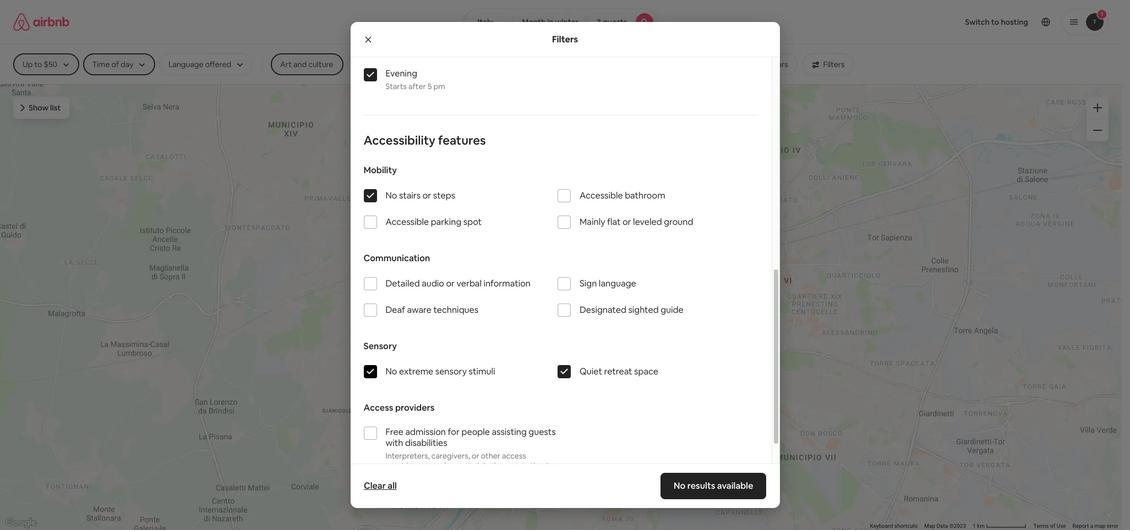 Task type: locate. For each thing, give the bounding box(es) containing it.
providers up admission
[[395, 402, 435, 414]]

1 vertical spatial providers
[[386, 461, 419, 471]]

additional
[[437, 471, 473, 481]]

steps
[[433, 190, 455, 201]]

bathroom
[[625, 190, 665, 201]]

results
[[687, 481, 715, 492]]

in
[[547, 17, 554, 27]]

sensory
[[435, 366, 467, 378]]

no for no stairs or steps
[[386, 190, 397, 201]]

keyboard
[[870, 524, 893, 530]]

or for verbal
[[446, 278, 455, 290]]

free admission for people assisting guests with disabilities interpreters, caregivers, or other access providers are welcome to join the guests they're assisting at no additional cost.
[[386, 427, 556, 481]]

mobility
[[364, 165, 397, 176]]

0 vertical spatial assisting
[[492, 427, 527, 438]]

starts
[[386, 81, 407, 91]]

join
[[477, 461, 490, 471]]

assisting up access
[[492, 427, 527, 438]]

Nature and outdoors button
[[705, 53, 797, 75]]

3 guests button
[[587, 9, 658, 35]]

disabilities
[[405, 438, 447, 449]]

a
[[1090, 524, 1093, 530]]

0 horizontal spatial accessible
[[386, 216, 429, 228]]

information
[[484, 278, 531, 290]]

access
[[502, 451, 526, 461]]

italy button
[[464, 9, 513, 35]]

or right flat
[[623, 216, 631, 228]]

map data ©2023
[[924, 524, 966, 530]]

no left stairs
[[386, 190, 397, 201]]

1 vertical spatial accessible
[[386, 216, 429, 228]]

2 and from the left
[[740, 59, 754, 69]]

they're
[[530, 461, 555, 471]]

sighted
[[628, 304, 659, 316]]

Wellness button
[[651, 53, 701, 75]]

assisting left at in the left bottom of the page
[[386, 471, 416, 481]]

or
[[423, 190, 431, 201], [623, 216, 631, 228], [446, 278, 455, 290], [472, 451, 479, 461]]

3
[[597, 17, 601, 27]]

use
[[1057, 524, 1066, 530]]

no left extreme at the bottom of the page
[[386, 366, 397, 378]]

providers up all
[[386, 461, 419, 471]]

keyboard shortcuts button
[[870, 523, 918, 531]]

1 vertical spatial guests
[[529, 427, 556, 438]]

guide
[[661, 304, 684, 316]]

features
[[438, 133, 486, 148]]

no stairs or steps
[[386, 190, 455, 201]]

retreat
[[604, 366, 632, 378]]

0 horizontal spatial and
[[293, 59, 307, 69]]

or for leveled
[[623, 216, 631, 228]]

or left other
[[472, 451, 479, 461]]

guests right "3"
[[603, 17, 627, 27]]

from
[[473, 375, 491, 385]]

1 vertical spatial no
[[386, 366, 397, 378]]

or right audio
[[446, 278, 455, 290]]

car
[[599, 349, 613, 360]]

no for no results available
[[674, 481, 686, 492]]

None search field
[[464, 9, 658, 35]]

explore rome highlights by golf car - priv ate tour from $43
[[473, 349, 634, 385]]

1 horizontal spatial accessible
[[580, 190, 623, 201]]

and right "art"
[[293, 59, 307, 69]]

extreme
[[399, 366, 433, 378]]

accessible up mainly
[[580, 190, 623, 201]]

zoom out image
[[1093, 126, 1102, 135]]

2 vertical spatial no
[[674, 481, 686, 492]]

show
[[29, 103, 48, 113]]

close image
[[477, 219, 483, 226]]

quiet
[[580, 366, 602, 378]]

pm
[[434, 81, 445, 91]]

km
[[977, 524, 985, 530]]

1 vertical spatial assisting
[[386, 471, 416, 481]]

assisting
[[492, 427, 527, 438], [386, 471, 416, 481]]

rome
[[504, 349, 526, 360]]

1 horizontal spatial and
[[740, 59, 754, 69]]

no left results
[[674, 481, 686, 492]]

no
[[427, 471, 436, 481]]

or right stairs
[[423, 190, 431, 201]]

and right nature
[[740, 59, 754, 69]]

guests up they're
[[529, 427, 556, 438]]

map
[[924, 524, 935, 530]]

1
[[973, 524, 976, 530]]

filters
[[552, 33, 578, 45]]

0 vertical spatial providers
[[395, 402, 435, 414]]

1 and from the left
[[293, 59, 307, 69]]

caregivers,
[[431, 451, 470, 461]]

profile element
[[671, 0, 1109, 44]]

tour
[[487, 360, 505, 370]]

0 vertical spatial no
[[386, 190, 397, 201]]

month in winter
[[522, 17, 579, 27]]

accessible for accessible parking spot
[[386, 216, 429, 228]]

of
[[1050, 524, 1055, 530]]

data
[[937, 524, 948, 530]]

shortcuts
[[895, 524, 918, 530]]

Food and drink button
[[422, 53, 493, 75]]

other
[[481, 451, 500, 461]]

detailed audio or verbal information
[[386, 278, 531, 290]]

designated
[[580, 304, 626, 316]]

ground
[[664, 216, 693, 228]]

golf
[[581, 349, 598, 360]]

evening
[[386, 68, 417, 79]]

quiet retreat space
[[580, 366, 658, 378]]

clear all button
[[358, 476, 402, 498]]

3 guests
[[597, 17, 627, 27]]

accessible down stairs
[[386, 216, 429, 228]]

no extreme sensory stimuli
[[386, 366, 495, 378]]

stimuli
[[469, 366, 495, 378]]

filters dialog
[[350, 0, 780, 509]]

Sports button
[[497, 53, 539, 75]]

zoom in image
[[1093, 103, 1102, 112]]

report a map error
[[1073, 524, 1119, 530]]

accessible parking spot
[[386, 216, 482, 228]]

guests right the
[[505, 461, 529, 471]]

1 km
[[973, 524, 986, 530]]

evening starts after 5 pm
[[386, 68, 445, 91]]

no inside no results available link
[[674, 481, 686, 492]]

0 vertical spatial guests
[[603, 17, 627, 27]]

ate
[[473, 360, 486, 370]]

0 horizontal spatial assisting
[[386, 471, 416, 481]]

techniques
[[434, 304, 479, 316]]

to
[[468, 461, 475, 471]]

after
[[409, 81, 426, 91]]

accessibility features
[[364, 133, 486, 148]]

providers
[[395, 402, 435, 414], [386, 461, 419, 471]]

guests inside 3 guests button
[[603, 17, 627, 27]]

list
[[50, 103, 61, 113]]

0 vertical spatial accessible
[[580, 190, 623, 201]]



Task type: describe. For each thing, give the bounding box(es) containing it.
aware
[[407, 304, 432, 316]]

show list button
[[13, 97, 70, 119]]

language
[[599, 278, 636, 290]]

art and culture
[[280, 59, 333, 69]]

google map
showing 24 experiences. including 2 saved experiences. region
[[0, 84, 1122, 531]]

by
[[569, 349, 579, 360]]

accessibility
[[364, 133, 436, 148]]

terms of use
[[1034, 524, 1066, 530]]

Entertainment button
[[347, 53, 417, 75]]

none search field containing italy
[[464, 9, 658, 35]]

report a map error link
[[1073, 524, 1119, 530]]

no results available
[[674, 481, 753, 492]]

Art and culture button
[[271, 53, 343, 75]]

cost.
[[474, 471, 492, 481]]

with
[[386, 438, 403, 449]]

highlights
[[528, 349, 568, 360]]

designated sighted guide
[[580, 304, 684, 316]]

for
[[448, 427, 460, 438]]

nature
[[715, 59, 739, 69]]

deaf
[[386, 304, 405, 316]]

culture
[[308, 59, 333, 69]]

Tours button
[[544, 53, 582, 75]]

sensory
[[364, 341, 397, 352]]

audio
[[422, 278, 444, 290]]

all
[[387, 481, 397, 492]]

error
[[1107, 524, 1119, 530]]

show list
[[29, 103, 61, 113]]

available
[[717, 481, 753, 492]]

Sightseeing button
[[587, 53, 647, 75]]

italy
[[478, 17, 493, 27]]

no for no extreme sensory stimuli
[[386, 366, 397, 378]]

no results available link
[[661, 473, 767, 500]]

clear
[[364, 481, 386, 492]]

or for steps
[[423, 190, 431, 201]]

mainly flat or leveled ground
[[580, 216, 693, 228]]

spot
[[463, 216, 482, 228]]

providers inside free admission for people assisting guests with disabilities interpreters, caregivers, or other access providers are welcome to join the guests they're assisting at no additional cost.
[[386, 461, 419, 471]]

2 vertical spatial guests
[[505, 461, 529, 471]]

accessible for accessible bathroom
[[580, 190, 623, 201]]

winter
[[555, 17, 579, 27]]

1 horizontal spatial assisting
[[492, 427, 527, 438]]

the
[[491, 461, 503, 471]]

-
[[615, 349, 618, 360]]

admission
[[405, 427, 446, 438]]

verbal
[[457, 278, 482, 290]]

are
[[421, 461, 432, 471]]

priv
[[620, 349, 634, 360]]

at
[[418, 471, 425, 481]]

1 km button
[[969, 523, 1030, 531]]

entertainment
[[356, 59, 408, 69]]

report
[[1073, 524, 1089, 530]]

interpreters,
[[386, 451, 430, 461]]

terms
[[1034, 524, 1049, 530]]

parking
[[431, 216, 461, 228]]

clear all
[[364, 481, 397, 492]]

people
[[462, 427, 490, 438]]

sign
[[580, 278, 597, 290]]

access providers
[[364, 402, 435, 414]]

space
[[634, 366, 658, 378]]

and for nature
[[740, 59, 754, 69]]

explore rome highlights by golf car - private tour group
[[464, 206, 644, 393]]

5
[[428, 81, 432, 91]]

outdoors
[[756, 59, 788, 69]]

or inside free admission for people assisting guests with disabilities interpreters, caregivers, or other access providers are welcome to join the guests they're assisting at no additional cost.
[[472, 451, 479, 461]]

$43
[[493, 375, 506, 385]]

and for art
[[293, 59, 307, 69]]

add to wishlist image
[[622, 214, 635, 227]]

communication
[[364, 253, 430, 264]]

flat
[[607, 216, 621, 228]]

detailed
[[386, 278, 420, 290]]

google image
[[3, 516, 39, 531]]

welcome
[[434, 461, 466, 471]]

sign language
[[580, 278, 636, 290]]

map
[[1095, 524, 1106, 530]]

month in winter button
[[513, 9, 588, 35]]



Task type: vqa. For each thing, say whether or not it's contained in the screenshot.
2nd miles from the right
no



